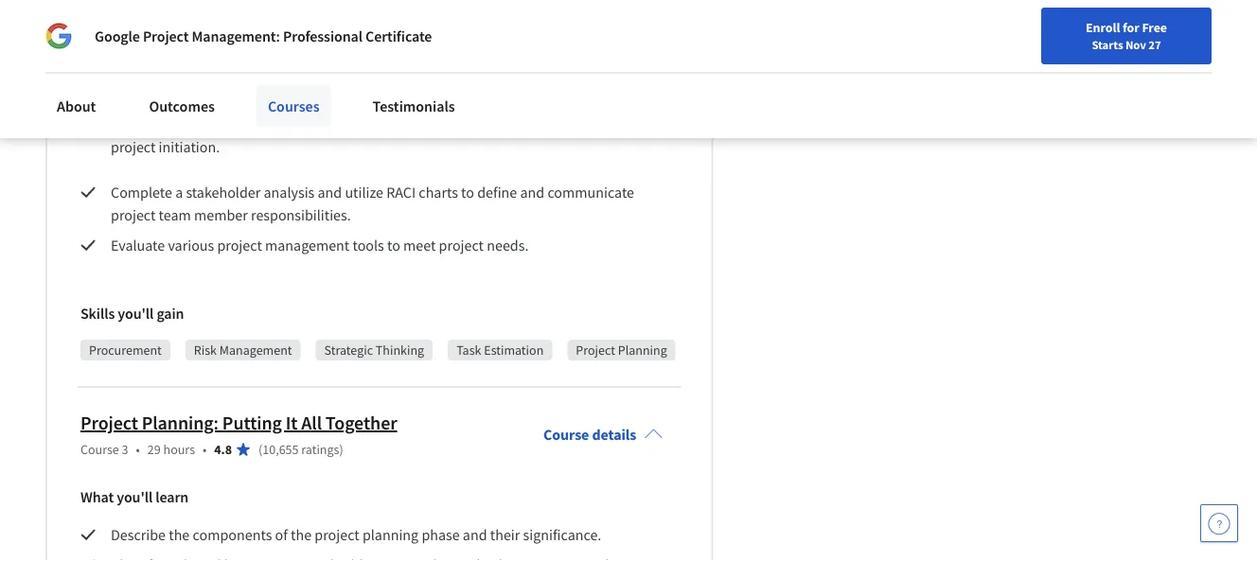 Task type: describe. For each thing, give the bounding box(es) containing it.
gain
[[157, 304, 184, 323]]

thinking
[[376, 342, 424, 359]]

of up the courses
[[290, 69, 302, 88]]

planning
[[363, 526, 419, 545]]

skills
[[80, 304, 115, 323]]

about link
[[45, 85, 107, 127]]

what for understand
[[80, 31, 114, 50]]

key
[[212, 115, 234, 134]]

project planning
[[576, 342, 667, 359]]

utilize
[[345, 183, 384, 202]]

1 vertical spatial phase
[[422, 526, 460, 545]]

4.8
[[214, 442, 232, 459]]

outcomes link
[[138, 85, 226, 127]]

planning:
[[142, 412, 219, 435]]

enroll for free starts nov 27
[[1086, 19, 1168, 52]]

procurement
[[89, 342, 162, 359]]

free
[[1142, 19, 1168, 36]]

course for course details
[[544, 425, 589, 444]]

risk
[[194, 342, 217, 359]]

enroll
[[1086, 19, 1121, 36]]

and inside understand the key components of project charters and develop a project charter for project initiation.
[[438, 115, 462, 134]]

communicate
[[548, 183, 634, 202]]

google
[[95, 27, 140, 45]]

meet
[[403, 236, 436, 255]]

putting
[[222, 412, 282, 435]]

task estimation
[[457, 342, 544, 359]]

help center image
[[1208, 512, 1231, 535]]

project for project planning
[[576, 342, 615, 359]]

charter
[[578, 115, 624, 134]]

show notifications image
[[1056, 24, 1079, 46]]

1 vertical spatial components
[[193, 526, 272, 545]]

for inside understand the key components of project charters and develop a project charter for project initiation.
[[627, 115, 645, 134]]

27
[[1149, 37, 1162, 52]]

initiation
[[329, 69, 387, 88]]

management
[[220, 342, 292, 359]]

complete
[[111, 183, 172, 202]]

together
[[326, 412, 397, 435]]

planning
[[618, 342, 667, 359]]

and right "define"
[[520, 183, 545, 202]]

)
[[339, 442, 343, 459]]

the up the courses
[[305, 69, 326, 88]]

course details button
[[528, 399, 678, 471]]

components inside understand the key components of project charters and develop a project charter for project initiation.
[[237, 115, 316, 134]]

course 3 • 29 hours •
[[80, 442, 207, 459]]

project left planning
[[315, 526, 360, 545]]

understand for understand the key components of project charters and develop a project charter for project initiation.
[[111, 115, 185, 134]]

skills you'll gain
[[80, 304, 184, 323]]

nov
[[1126, 37, 1147, 52]]

needs.
[[487, 236, 529, 255]]

understand for understand the significance of the initiation phase of the project life cycle.
[[111, 69, 185, 88]]

you'll for risk
[[118, 304, 154, 323]]

you'll for understand
[[117, 31, 153, 50]]

stakeholder
[[186, 183, 261, 202]]

project down "initiation"
[[335, 115, 380, 134]]

what for describe
[[80, 488, 114, 507]]

describe
[[111, 526, 166, 545]]

the up testimonials
[[447, 69, 467, 88]]

3
[[122, 442, 128, 459]]

course details
[[544, 425, 637, 444]]

google image
[[45, 23, 72, 49]]

understand the key components of project charters and develop a project charter for project initiation.
[[111, 115, 648, 156]]

analysis
[[264, 183, 315, 202]]

significance.
[[523, 526, 602, 545]]

describe the components of the project planning phase and their significance.
[[111, 526, 602, 545]]

it
[[286, 412, 298, 435]]

2 • from the left
[[203, 442, 207, 459]]

develop
[[465, 115, 516, 134]]

( 10,655 ratings )
[[259, 442, 343, 459]]

management
[[265, 236, 350, 255]]

raci
[[387, 183, 416, 202]]

the down ( 10,655 ratings )
[[291, 526, 312, 545]]



Task type: locate. For each thing, give the bounding box(es) containing it.
project for project planning: putting it all together
[[80, 412, 138, 435]]

1 vertical spatial to
[[387, 236, 400, 255]]

all
[[301, 412, 322, 435]]

what you'll learn for describe
[[80, 488, 189, 507]]

• left the 4.8
[[203, 442, 207, 459]]

0 horizontal spatial project
[[80, 412, 138, 435]]

2 horizontal spatial project
[[576, 342, 615, 359]]

starts
[[1092, 37, 1124, 52]]

course left details
[[544, 425, 589, 444]]

1 vertical spatial project
[[576, 342, 615, 359]]

project up "3"
[[80, 412, 138, 435]]

1 what you'll learn from the top
[[80, 31, 189, 50]]

1 horizontal spatial project
[[143, 27, 189, 45]]

0 horizontal spatial course
[[80, 442, 119, 459]]

the left key at the top of the page
[[188, 115, 209, 134]]

project left planning
[[576, 342, 615, 359]]

for right charter
[[627, 115, 645, 134]]

1 vertical spatial what you'll learn
[[80, 488, 189, 507]]

project
[[143, 27, 189, 45], [576, 342, 615, 359], [80, 412, 138, 435]]

tools
[[353, 236, 384, 255]]

what right google image
[[80, 31, 114, 50]]

what you'll learn for understand
[[80, 31, 189, 50]]

testimonials link
[[361, 85, 467, 127]]

google project management: professional certificate
[[95, 27, 432, 45]]

of down the understand the significance of the initiation phase of the project life cycle.
[[319, 115, 332, 134]]

to
[[461, 183, 474, 202], [387, 236, 400, 255]]

1 understand from the top
[[111, 69, 185, 88]]

project
[[471, 69, 515, 88], [335, 115, 380, 134], [530, 115, 575, 134], [111, 138, 156, 156], [111, 206, 156, 225], [217, 236, 262, 255], [439, 236, 484, 255], [315, 526, 360, 545]]

professional
[[283, 27, 363, 45]]

course for course 3 • 29 hours •
[[80, 442, 119, 459]]

task
[[457, 342, 481, 359]]

phase
[[390, 69, 428, 88], [422, 526, 460, 545]]

0 vertical spatial to
[[461, 183, 474, 202]]

2 understand from the top
[[111, 115, 185, 134]]

0 vertical spatial a
[[519, 115, 527, 134]]

understand
[[111, 69, 185, 88], [111, 115, 185, 134]]

project left life
[[471, 69, 515, 88]]

management:
[[192, 27, 280, 45]]

evaluate
[[111, 236, 165, 255]]

courses link
[[257, 85, 331, 127]]

the up outcomes on the top left
[[188, 69, 209, 88]]

their
[[490, 526, 520, 545]]

1 horizontal spatial course
[[544, 425, 589, 444]]

1 horizontal spatial •
[[203, 442, 207, 459]]

certificate
[[366, 27, 432, 45]]

•
[[136, 442, 140, 459], [203, 442, 207, 459]]

for up nov
[[1123, 19, 1140, 36]]

life
[[518, 69, 538, 88]]

of up testimonials
[[431, 69, 444, 88]]

0 vertical spatial what you'll learn
[[80, 31, 189, 50]]

and left utilize
[[318, 183, 342, 202]]

project down complete
[[111, 206, 156, 225]]

strategic thinking
[[324, 342, 424, 359]]

and left their
[[463, 526, 487, 545]]

1 what from the top
[[80, 31, 114, 50]]

1 learn from the top
[[156, 31, 189, 50]]

what you'll learn
[[80, 31, 189, 50], [80, 488, 189, 507]]

and left 'develop' at the top left of the page
[[438, 115, 462, 134]]

0 horizontal spatial to
[[387, 236, 400, 255]]

of down the 10,655
[[275, 526, 288, 545]]

understand the significance of the initiation phase of the project life cycle.
[[111, 69, 577, 88]]

define
[[477, 183, 517, 202]]

1 vertical spatial a
[[175, 183, 183, 202]]

a inside the complete a stakeholder analysis and utilize raci charts to define and communicate project team member responsibilities.
[[175, 183, 183, 202]]

the inside understand the key components of project charters and develop a project charter for project initiation.
[[188, 115, 209, 134]]

project planning: putting it all together link
[[80, 412, 397, 435]]

project up complete
[[111, 138, 156, 156]]

1 vertical spatial what
[[80, 488, 114, 507]]

course
[[544, 425, 589, 444], [80, 442, 119, 459]]

1 vertical spatial you'll
[[118, 304, 154, 323]]

of
[[290, 69, 302, 88], [431, 69, 444, 88], [319, 115, 332, 134], [275, 526, 288, 545]]

details
[[592, 425, 637, 444]]

risk management
[[194, 342, 292, 359]]

what up describe
[[80, 488, 114, 507]]

2 learn from the top
[[156, 488, 189, 507]]

the
[[188, 69, 209, 88], [305, 69, 326, 88], [447, 69, 467, 88], [188, 115, 209, 134], [169, 526, 190, 545], [291, 526, 312, 545]]

10,655
[[263, 442, 299, 459]]

project down member
[[217, 236, 262, 255]]

ratings
[[301, 442, 339, 459]]

1 horizontal spatial to
[[461, 183, 474, 202]]

charters
[[383, 115, 435, 134]]

a up team
[[175, 183, 183, 202]]

about
[[57, 97, 96, 116]]

1 • from the left
[[136, 442, 140, 459]]

learn for describe
[[156, 488, 189, 507]]

0 vertical spatial for
[[1123, 19, 1140, 36]]

phase right planning
[[422, 526, 460, 545]]

29
[[148, 442, 161, 459]]

phase up testimonials
[[390, 69, 428, 88]]

understand up initiation.
[[111, 115, 185, 134]]

learn
[[156, 31, 189, 50], [156, 488, 189, 507]]

coursera image
[[23, 15, 143, 46]]

of inside understand the key components of project charters and develop a project charter for project initiation.
[[319, 115, 332, 134]]

strategic
[[324, 342, 373, 359]]

learn right google
[[156, 31, 189, 50]]

responsibilities.
[[251, 206, 351, 225]]

a inside understand the key components of project charters and develop a project charter for project initiation.
[[519, 115, 527, 134]]

to inside the complete a stakeholder analysis and utilize raci charts to define and communicate project team member responsibilities.
[[461, 183, 474, 202]]

1 horizontal spatial a
[[519, 115, 527, 134]]

0 vertical spatial project
[[143, 27, 189, 45]]

components down the 4.8
[[193, 526, 272, 545]]

estimation
[[484, 342, 544, 359]]

for
[[1123, 19, 1140, 36], [627, 115, 645, 134]]

understand up outcomes on the top left
[[111, 69, 185, 88]]

for inside enroll for free starts nov 27
[[1123, 19, 1140, 36]]

0 vertical spatial understand
[[111, 69, 185, 88]]

0 horizontal spatial •
[[136, 442, 140, 459]]

testimonials
[[373, 97, 455, 116]]

team
[[159, 206, 191, 225]]

hours
[[163, 442, 195, 459]]

1 vertical spatial for
[[627, 115, 645, 134]]

a right 'develop' at the top left of the page
[[519, 115, 527, 134]]

course left "3"
[[80, 442, 119, 459]]

project planning: putting it all together
[[80, 412, 397, 435]]

you'll up describe
[[117, 488, 153, 507]]

0 horizontal spatial a
[[175, 183, 183, 202]]

evaluate various project management tools to meet project needs.
[[111, 236, 532, 255]]

what you'll learn up describe
[[80, 488, 189, 507]]

1 vertical spatial learn
[[156, 488, 189, 507]]

0 vertical spatial you'll
[[117, 31, 153, 50]]

0 horizontal spatial for
[[627, 115, 645, 134]]

None search field
[[270, 12, 497, 50]]

2 what you'll learn from the top
[[80, 488, 189, 507]]

you'll right google image
[[117, 31, 153, 50]]

a
[[519, 115, 527, 134], [175, 183, 183, 202]]

project right meet
[[439, 236, 484, 255]]

2 vertical spatial project
[[80, 412, 138, 435]]

you'll
[[117, 31, 153, 50], [118, 304, 154, 323], [117, 488, 153, 507]]

complete a stakeholder analysis and utilize raci charts to define and communicate project team member responsibilities.
[[111, 183, 638, 225]]

0 vertical spatial phase
[[390, 69, 428, 88]]

project down the cycle.
[[530, 115, 575, 134]]

components
[[237, 115, 316, 134], [193, 526, 272, 545]]

the right describe
[[169, 526, 190, 545]]

charts
[[419, 183, 458, 202]]

learn down the hours at the left
[[156, 488, 189, 507]]

courses
[[268, 97, 320, 116]]

2 what from the top
[[80, 488, 114, 507]]

(
[[259, 442, 263, 459]]

member
[[194, 206, 248, 225]]

understand inside understand the key components of project charters and develop a project charter for project initiation.
[[111, 115, 185, 134]]

course inside course details dropdown button
[[544, 425, 589, 444]]

you'll left gain
[[118, 304, 154, 323]]

components down significance
[[237, 115, 316, 134]]

1 horizontal spatial for
[[1123, 19, 1140, 36]]

2 vertical spatial you'll
[[117, 488, 153, 507]]

to right tools
[[387, 236, 400, 255]]

significance
[[212, 69, 287, 88]]

0 vertical spatial what
[[80, 31, 114, 50]]

cycle.
[[541, 69, 577, 88]]

what you'll learn right google image
[[80, 31, 189, 50]]

learn for understand
[[156, 31, 189, 50]]

project inside the complete a stakeholder analysis and utilize raci charts to define and communicate project team member responsibilities.
[[111, 206, 156, 225]]

various
[[168, 236, 214, 255]]

menu item
[[914, 19, 1036, 80]]

0 vertical spatial learn
[[156, 31, 189, 50]]

1 vertical spatial understand
[[111, 115, 185, 134]]

to right charts
[[461, 183, 474, 202]]

0 vertical spatial components
[[237, 115, 316, 134]]

initiation.
[[159, 138, 220, 156]]

what
[[80, 31, 114, 50], [80, 488, 114, 507]]

project right google
[[143, 27, 189, 45]]

outcomes
[[149, 97, 215, 116]]

• right "3"
[[136, 442, 140, 459]]



Task type: vqa. For each thing, say whether or not it's contained in the screenshot.
Duration group
no



